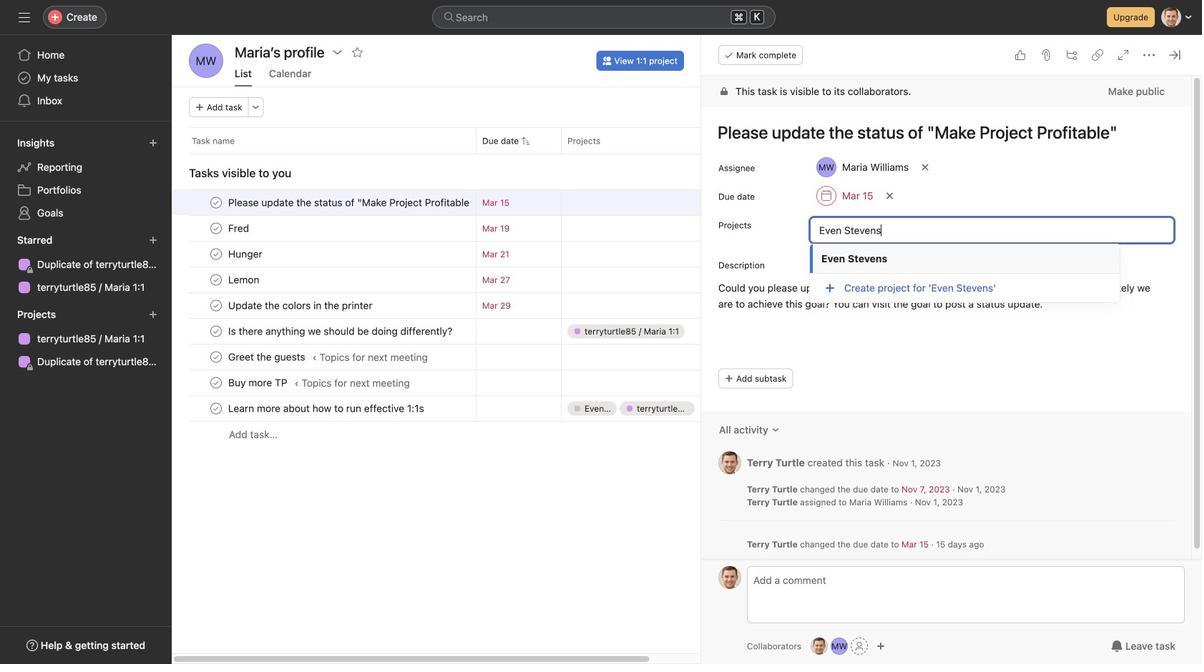 Task type: locate. For each thing, give the bounding box(es) containing it.
1 task name text field from the top
[[225, 247, 267, 262]]

3 mark complete checkbox from the top
[[208, 323, 225, 340]]

close details image
[[1169, 49, 1181, 61]]

add items to starred image
[[149, 236, 157, 245]]

2 task name text field from the top
[[225, 376, 292, 390]]

Task name text field
[[225, 196, 470, 210], [225, 221, 253, 236], [225, 273, 264, 287], [225, 299, 377, 313], [225, 324, 457, 339], [225, 350, 310, 365], [225, 402, 428, 416]]

3 task name text field from the top
[[225, 273, 264, 287]]

Task name text field
[[225, 247, 267, 262], [225, 376, 292, 390]]

tree grid
[[172, 190, 756, 448]]

mark complete image inside learn more about how to run effective 1:1s "cell"
[[208, 400, 225, 418]]

1 task name text field from the top
[[225, 196, 470, 210]]

1 vertical spatial task name text field
[[225, 376, 292, 390]]

5 mark complete image from the top
[[208, 400, 225, 418]]

full screen image
[[1118, 49, 1129, 61]]

task name text field inside update the colors in the printer cell
[[225, 299, 377, 313]]

0 likes. click to like this task image
[[1015, 49, 1026, 61]]

all activity image
[[771, 426, 780, 435]]

1 mark complete checkbox from the top
[[208, 246, 225, 263]]

mark complete image inside hunger cell
[[208, 246, 225, 263]]

mark complete image
[[208, 220, 225, 237], [208, 246, 225, 263], [208, 272, 225, 289], [208, 323, 225, 340], [208, 400, 225, 418]]

mark complete image inside greet the guests cell
[[208, 349, 225, 366]]

task name text field inside hunger cell
[[225, 247, 267, 262]]

mark complete checkbox inside learn more about how to run effective 1:1s "cell"
[[208, 400, 225, 418]]

mark complete image inside is there anything we should be doing differently? cell
[[208, 323, 225, 340]]

task name text field inside 'please update the status of "make project profitable"' cell
[[225, 196, 470, 210]]

task name text field for mark complete option within the update the colors in the printer cell
[[225, 299, 377, 313]]

mark complete image for mark complete checkbox inside learn more about how to run effective 1:1s "cell"
[[208, 400, 225, 418]]

Mark complete checkbox
[[208, 246, 225, 263], [208, 272, 225, 289], [208, 323, 225, 340], [208, 400, 225, 418]]

copy task link image
[[1092, 49, 1103, 61]]

1 mark complete checkbox from the top
[[208, 194, 225, 211]]

main content
[[701, 76, 1191, 569]]

mark complete checkbox inside update the colors in the printer cell
[[208, 297, 225, 314]]

4 mark complete image from the top
[[208, 375, 225, 392]]

mark complete checkbox inside 'please update the status of "make project profitable"' cell
[[208, 194, 225, 211]]

open user profile image
[[718, 452, 741, 475]]

2 task name text field from the top
[[225, 221, 253, 236]]

linked projects for hunger cell
[[561, 241, 704, 268]]

0 vertical spatial task name text field
[[225, 247, 267, 262]]

mark complete image for mark complete checkbox within is there anything we should be doing differently? cell
[[208, 323, 225, 340]]

mark complete checkbox inside lemon cell
[[208, 272, 225, 289]]

add to starred image
[[352, 47, 363, 58]]

1 mark complete image from the top
[[208, 220, 225, 237]]

add or remove collaborators image
[[811, 638, 828, 655]]

mark complete checkbox inside fred cell
[[208, 220, 225, 237]]

None field
[[432, 6, 776, 29]]

6 task name text field from the top
[[225, 350, 310, 365]]

4 task name text field from the top
[[225, 299, 377, 313]]

more actions image
[[252, 103, 260, 112]]

add or remove collaborators image
[[831, 638, 848, 655], [877, 643, 885, 651]]

mark complete image inside 'please update the status of "make project profitable"' cell
[[208, 194, 225, 211]]

task name text field inside greet the guests cell
[[225, 350, 310, 365]]

mark complete checkbox inside greet the guests cell
[[208, 349, 225, 366]]

3 mark complete image from the top
[[208, 349, 225, 366]]

mark complete checkbox inside is there anything we should be doing differently? cell
[[208, 323, 225, 340]]

mark complete image
[[208, 194, 225, 211], [208, 297, 225, 314], [208, 349, 225, 366], [208, 375, 225, 392]]

task name text field inside is there anything we should be doing differently? cell
[[225, 324, 457, 339]]

task name text field inside fred cell
[[225, 221, 253, 236]]

5 mark complete checkbox from the top
[[208, 375, 225, 392]]

linked projects for lemon cell
[[561, 267, 704, 293]]

learn more about how to run effective 1:1s cell
[[172, 396, 476, 422]]

mark complete checkbox inside hunger cell
[[208, 246, 225, 263]]

mark complete image for mark complete option in the greet the guests cell
[[208, 349, 225, 366]]

2 mark complete image from the top
[[208, 297, 225, 314]]

mark complete image inside update the colors in the printer cell
[[208, 297, 225, 314]]

mark complete image inside fred cell
[[208, 220, 225, 237]]

mark complete image for mark complete option inside buy more tp cell
[[208, 375, 225, 392]]

task name text field for mark complete checkbox inside learn more about how to run effective 1:1s "cell"
[[225, 402, 428, 416]]

mark complete image for mark complete option within the update the colors in the printer cell
[[208, 297, 225, 314]]

task name text field inside buy more tp cell
[[225, 376, 292, 390]]

mark complete image inside lemon cell
[[208, 272, 225, 289]]

4 mark complete checkbox from the top
[[208, 400, 225, 418]]

Mark complete checkbox
[[208, 194, 225, 211], [208, 220, 225, 237], [208, 297, 225, 314], [208, 349, 225, 366], [208, 375, 225, 392]]

mark complete checkbox for 'please update the status of "make project profitable"' cell
[[208, 194, 225, 211]]

mark complete image for mark complete option within the fred cell
[[208, 220, 225, 237]]

mark complete image inside buy more tp cell
[[208, 375, 225, 392]]

fred cell
[[172, 215, 476, 242]]

row
[[172, 127, 756, 154], [189, 153, 738, 155], [172, 190, 756, 216], [172, 215, 756, 242], [172, 241, 756, 268], [172, 267, 756, 293], [172, 293, 756, 319], [172, 318, 756, 345], [172, 344, 756, 371], [172, 370, 756, 396], [172, 396, 756, 422], [172, 421, 756, 448]]

7 task name text field from the top
[[225, 402, 428, 416]]

mark complete checkbox for hunger cell on the left top of page
[[208, 246, 225, 263]]

1 mark complete image from the top
[[208, 194, 225, 211]]

2 mark complete checkbox from the top
[[208, 220, 225, 237]]

linked projects for update the colors in the printer cell
[[561, 293, 704, 319]]

task name text field inside learn more about how to run effective 1:1s "cell"
[[225, 402, 428, 416]]

2 mark complete image from the top
[[208, 246, 225, 263]]

2 mark complete checkbox from the top
[[208, 272, 225, 289]]

mark complete checkbox for buy more tp cell
[[208, 375, 225, 392]]

task name text field for mark complete option within the fred cell
[[225, 221, 253, 236]]

mark complete checkbox inside buy more tp cell
[[208, 375, 225, 392]]

mark complete image for mark complete option within 'please update the status of "make project profitable"' cell
[[208, 194, 225, 211]]

task name text field inside lemon cell
[[225, 273, 264, 287]]

1 horizontal spatial add or remove collaborators image
[[877, 643, 885, 651]]

3 mark complete checkbox from the top
[[208, 297, 225, 314]]

mark complete checkbox for update the colors in the printer cell
[[208, 297, 225, 314]]

please update the status of "make project profitable" cell
[[172, 190, 476, 216]]

5 task name text field from the top
[[225, 324, 457, 339]]

is there anything we should be doing differently? cell
[[172, 318, 476, 345]]

4 mark complete image from the top
[[208, 323, 225, 340]]

hide sidebar image
[[19, 11, 30, 23]]

4 mark complete checkbox from the top
[[208, 349, 225, 366]]

3 mark complete image from the top
[[208, 272, 225, 289]]

open user profile image
[[718, 567, 741, 590]]

mark complete checkbox for greet the guests cell
[[208, 349, 225, 366]]



Task type: describe. For each thing, give the bounding box(es) containing it.
add subtask image
[[1066, 49, 1078, 61]]

Task Name text field
[[708, 116, 1174, 149]]

update the colors in the printer cell
[[172, 293, 476, 319]]

lemon cell
[[172, 267, 476, 293]]

mark complete checkbox for lemon cell
[[208, 272, 225, 289]]

more actions for this task image
[[1143, 49, 1155, 61]]

0 horizontal spatial add or remove collaborators image
[[831, 638, 848, 655]]

new project or portfolio image
[[149, 311, 157, 319]]

starred element
[[0, 228, 172, 302]]

mark complete checkbox for fred cell
[[208, 220, 225, 237]]

please update the status of "make project profitable" dialog
[[701, 35, 1202, 665]]

show options image
[[332, 47, 343, 58]]

task name text field for mark complete option inside buy more tp cell
[[225, 376, 292, 390]]

task name text field for mark complete checkbox inside the lemon cell
[[225, 273, 264, 287]]

insights element
[[0, 130, 172, 228]]

remove assignee image
[[921, 163, 930, 172]]

task name text field for mark complete option within 'please update the status of "make project profitable"' cell
[[225, 196, 470, 210]]

Add task to a project... text field
[[810, 218, 1174, 243]]

buy more tp cell
[[172, 370, 476, 396]]

main content inside the please update the status of "make project profitable" dialog
[[701, 76, 1191, 569]]

task name text field for mark complete option in the greet the guests cell
[[225, 350, 310, 365]]

attachments: add a file to this task, please update the status of "make project profitable" image
[[1040, 49, 1052, 61]]

projects element
[[0, 302, 172, 376]]

greet the guests cell
[[172, 344, 476, 371]]

linked projects for buy more tp cell
[[561, 370, 704, 396]]

Search tasks, projects, and more text field
[[432, 6, 776, 29]]

linked projects for fred cell
[[561, 215, 704, 242]]

hunger cell
[[172, 241, 476, 268]]

mark complete checkbox for is there anything we should be doing differently? cell
[[208, 323, 225, 340]]

clear due date image
[[885, 192, 894, 200]]

new insights image
[[149, 139, 157, 147]]

linked projects for greet the guests cell
[[561, 344, 704, 371]]

mark complete checkbox for learn more about how to run effective 1:1s "cell"
[[208, 400, 225, 418]]

task name text field for mark complete checkbox within is there anything we should be doing differently? cell
[[225, 324, 457, 339]]

task name text field for mark complete checkbox within hunger cell
[[225, 247, 267, 262]]

global element
[[0, 35, 172, 121]]

mark complete image for mark complete checkbox inside the lemon cell
[[208, 272, 225, 289]]

mark complete image for mark complete checkbox within hunger cell
[[208, 246, 225, 263]]



Task type: vqa. For each thing, say whether or not it's contained in the screenshot.
dates.
no



